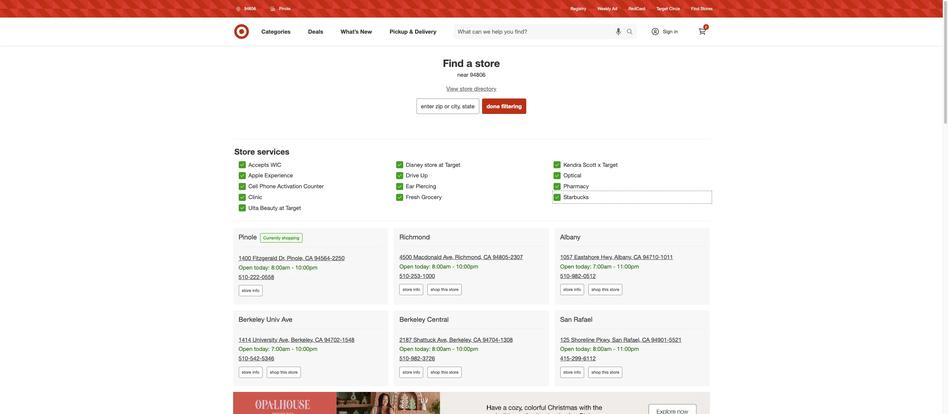 Task type: describe. For each thing, give the bounding box(es) containing it.
10:00pm for berkeley univ ave
[[295, 346, 318, 353]]

shop this store for berkeley central
[[431, 370, 459, 375]]

10:00pm for pinole
[[295, 264, 318, 271]]

in
[[674, 28, 678, 34]]

redcard link
[[629, 6, 646, 12]]

5521
[[669, 336, 682, 343]]

shop for berkeley central
[[431, 370, 440, 375]]

store info link for albany
[[561, 284, 584, 296]]

filtering
[[502, 103, 522, 110]]

san inside 125 shoreline pkwy, san rafael, ca 94901-5521 open today: 8:00am - 11:00pm 415-299-6112
[[613, 336, 622, 343]]

what's new link
[[335, 24, 381, 39]]

1011
[[661, 254, 673, 261]]

shop this store button for berkeley central
[[428, 367, 462, 378]]

94702-
[[324, 336, 342, 343]]

shop this store button for san rafael
[[589, 367, 623, 378]]

weekly
[[598, 6, 611, 11]]

510- for berkeley central
[[400, 355, 411, 362]]

university
[[253, 336, 278, 343]]

san rafael
[[561, 316, 593, 324]]

berkeley for berkeley central
[[400, 316, 426, 324]]

fresh grocery
[[406, 194, 442, 201]]

find a store near 94806
[[443, 57, 500, 78]]

8:00am for pinole
[[271, 264, 290, 271]]

info for berkeley central
[[413, 370, 420, 375]]

store down 415-
[[564, 370, 573, 375]]

store right 'view'
[[460, 85, 473, 92]]

125
[[561, 336, 570, 343]]

982- for berkeley central
[[411, 355, 423, 362]]

search
[[624, 29, 640, 36]]

eastshore
[[575, 254, 600, 261]]

grocery
[[422, 194, 442, 201]]

ear
[[406, 183, 414, 190]]

weekly ad link
[[598, 6, 618, 12]]

at for beauty
[[279, 205, 284, 212]]

1308
[[501, 336, 513, 343]]

2187
[[400, 336, 412, 343]]

sign in
[[663, 28, 678, 34]]

1400 fitzgerald dr, pinole, ca 94564-2250 open today: 8:00am - 10:00pm 510-222-0558
[[239, 255, 345, 281]]

berkeley for berkeley univ ave
[[239, 316, 265, 324]]

drive
[[406, 172, 419, 179]]

done filtering button
[[482, 99, 527, 114]]

view store directory link
[[226, 85, 717, 93]]

enter zip or city, state
[[421, 103, 475, 110]]

0558
[[262, 274, 274, 281]]

univ
[[267, 316, 280, 324]]

pinole,
[[287, 255, 304, 262]]

Pharmacy checkbox
[[554, 183, 561, 190]]

415-299-6112 link
[[561, 355, 596, 362]]

ulta beauty at target
[[249, 205, 301, 212]]

new
[[360, 28, 372, 35]]

hwy,
[[601, 254, 613, 261]]

shop this store for richmond
[[431, 287, 459, 292]]

Disney store at Target checkbox
[[396, 161, 403, 168]]

berkeley, for berkeley central
[[450, 336, 472, 343]]

store services group
[[239, 159, 712, 214]]

kendra
[[564, 161, 582, 168]]

cell
[[249, 183, 258, 190]]

1414 university ave, berkeley, ca 94702-1548 open today: 7:00am - 10:00pm 510-542-5346
[[239, 336, 355, 362]]

enter
[[421, 103, 434, 110]]

wic
[[271, 161, 281, 168]]

store inside group
[[425, 161, 437, 168]]

pickup & delivery
[[390, 28, 437, 35]]

advertisement region
[[233, 392, 710, 414]]

zip
[[436, 103, 443, 110]]

open for richmond
[[400, 263, 414, 270]]

starbucks
[[564, 194, 589, 201]]

Cell Phone Activation Counter checkbox
[[239, 183, 246, 190]]

store info for albany
[[564, 287, 581, 292]]

info for san rafael
[[574, 370, 581, 375]]

this for berkeley univ ave
[[281, 370, 287, 375]]

up
[[421, 172, 428, 179]]

1414 university ave, berkeley, ca 94702-1548 link
[[239, 336, 355, 343]]

Accepts WIC checkbox
[[239, 161, 246, 168]]

store down 510-982-0512 link
[[564, 287, 573, 292]]

store info link for richmond
[[400, 284, 424, 296]]

target for kendra scott x target
[[603, 161, 618, 168]]

2187 shattuck ave, berkeley, ca 94704-1308 link
[[400, 336, 513, 343]]

x
[[598, 161, 601, 168]]

Starbucks checkbox
[[554, 194, 561, 201]]

1400 fitzgerald dr, pinole, ca 94564-2250 link
[[239, 255, 345, 262]]

ca inside 125 shoreline pkwy, san rafael, ca 94901-5521 open today: 8:00am - 11:00pm 415-299-6112
[[643, 336, 650, 343]]

Apple Experience checkbox
[[239, 172, 246, 179]]

piercing
[[416, 183, 436, 190]]

0 vertical spatial san
[[561, 316, 572, 324]]

store down 1414 university ave, berkeley, ca 94702-1548 open today: 7:00am - 10:00pm 510-542-5346
[[288, 370, 298, 375]]

experience
[[265, 172, 293, 179]]

what's new
[[341, 28, 372, 35]]

94806 button
[[232, 2, 263, 15]]

2
[[705, 25, 707, 29]]

shop this store for berkeley univ ave
[[270, 370, 298, 375]]

1057
[[561, 254, 573, 261]]

apple
[[249, 172, 263, 179]]

510- for albany
[[561, 272, 572, 279]]

store info for pinole
[[242, 288, 259, 293]]

1 vertical spatial pinole
[[239, 233, 257, 241]]

today: for pinole
[[254, 264, 270, 271]]

albany,
[[615, 254, 632, 261]]

ca for berkeley univ ave
[[315, 336, 323, 343]]

directory
[[474, 85, 497, 92]]

125 shoreline pkwy, san rafael, ca 94901-5521 open today: 8:00am - 11:00pm 415-299-6112
[[561, 336, 682, 362]]

macdonald
[[414, 254, 442, 261]]

ca for richmond
[[484, 254, 491, 261]]

info for pinole
[[253, 288, 259, 293]]

shoreline
[[571, 336, 595, 343]]

6112
[[584, 355, 596, 362]]

san rafael link
[[561, 316, 594, 324]]

shop for albany
[[592, 287, 601, 292]]

rafael
[[574, 316, 593, 324]]

94710-
[[643, 254, 661, 261]]

Clinic checkbox
[[239, 194, 246, 201]]

berkeley univ ave
[[239, 316, 293, 324]]

94564-
[[315, 255, 332, 262]]

store down 542-
[[242, 370, 251, 375]]

store
[[235, 147, 255, 156]]

Drive Up checkbox
[[396, 172, 403, 179]]

510-222-0558 link
[[239, 274, 274, 281]]

richmond link
[[400, 233, 432, 241]]

2187 shattuck ave, berkeley, ca 94704-1308 open today: 8:00am - 10:00pm 510-982-3726
[[400, 336, 513, 362]]

510-982-0512 link
[[561, 272, 596, 279]]

store inside find a store near 94806
[[475, 57, 500, 69]]

94805-
[[493, 254, 511, 261]]

125 shoreline pkwy, san rafael, ca 94901-5521 link
[[561, 336, 682, 343]]

shop this store for albany
[[592, 287, 620, 292]]

this for san rafael
[[602, 370, 609, 375]]

categories
[[262, 28, 291, 35]]

rafael,
[[624, 336, 641, 343]]

info for berkeley univ ave
[[253, 370, 259, 375]]

phone
[[260, 183, 276, 190]]

find stores
[[692, 6, 713, 11]]

ave, for berkeley central
[[438, 336, 448, 343]]

sign
[[663, 28, 673, 34]]

shop for berkeley univ ave
[[270, 370, 279, 375]]

shop this store button for berkeley univ ave
[[267, 367, 301, 378]]

cell phone activation counter
[[249, 183, 324, 190]]

7:00am for berkeley univ ave
[[271, 346, 290, 353]]

store info for richmond
[[403, 287, 420, 292]]

415-
[[561, 355, 572, 362]]



Task type: vqa. For each thing, say whether or not it's contained in the screenshot.


Task type: locate. For each thing, give the bounding box(es) containing it.
1057 eastshore hwy, albany, ca 94710-1011 open today: 7:00am - 11:00pm 510-982-0512
[[561, 254, 673, 279]]

8:00am inside 2187 shattuck ave, berkeley, ca 94704-1308 open today: 8:00am - 10:00pm 510-982-3726
[[432, 346, 451, 353]]

today: down shoreline
[[576, 346, 592, 353]]

at right disney
[[439, 161, 444, 168]]

ca right albany,
[[634, 254, 642, 261]]

ca left 94704- at the right of the page
[[474, 336, 481, 343]]

What can we help you find? suggestions appear below search field
[[454, 24, 628, 39]]

shop down 5346 in the bottom left of the page
[[270, 370, 279, 375]]

pharmacy
[[564, 183, 589, 190]]

- inside 2187 shattuck ave, berkeley, ca 94704-1308 open today: 8:00am - 10:00pm 510-982-3726
[[453, 346, 455, 353]]

7:00am up 5346 in the bottom left of the page
[[271, 346, 290, 353]]

1400
[[239, 255, 251, 262]]

8:00am inside the 4500 macdonald ave, richmond, ca 94805-2307 open today: 8:00am - 10:00pm 510-253-1000
[[432, 263, 451, 270]]

fitzgerald
[[253, 255, 277, 262]]

store info down 299-
[[564, 370, 581, 375]]

1 vertical spatial 94806
[[470, 71, 486, 78]]

store info down "222-"
[[242, 288, 259, 293]]

pinole inside "dropdown button"
[[279, 6, 291, 11]]

target for ulta beauty at target
[[286, 205, 301, 212]]

0 vertical spatial 982-
[[572, 272, 584, 279]]

1 vertical spatial san
[[613, 336, 622, 343]]

510- inside 1414 university ave, berkeley, ca 94702-1548 open today: 7:00am - 10:00pm 510-542-5346
[[239, 355, 250, 362]]

1414
[[239, 336, 251, 343]]

sign in link
[[645, 24, 689, 39]]

this for berkeley central
[[441, 370, 448, 375]]

ave, inside 1414 university ave, berkeley, ca 94702-1548 open today: 7:00am - 10:00pm 510-542-5346
[[279, 336, 290, 343]]

shop this store button down 6112
[[589, 367, 623, 378]]

- inside the 1400 fitzgerald dr, pinole, ca 94564-2250 open today: 8:00am - 10:00pm 510-222-0558
[[292, 264, 294, 271]]

store info for san rafael
[[564, 370, 581, 375]]

pinole up 1400
[[239, 233, 257, 241]]

scott
[[583, 161, 597, 168]]

1 vertical spatial find
[[443, 57, 464, 69]]

10:00pm down richmond,
[[456, 263, 479, 270]]

510- down 4500
[[400, 272, 411, 279]]

open down 1057
[[561, 263, 574, 270]]

0 horizontal spatial san
[[561, 316, 572, 324]]

store info for berkeley central
[[403, 370, 420, 375]]

at for store
[[439, 161, 444, 168]]

0512
[[584, 272, 596, 279]]

find left stores
[[692, 6, 700, 11]]

shop this store button down 1000
[[428, 284, 462, 296]]

disney
[[406, 161, 423, 168]]

10:00pm inside 1414 university ave, berkeley, ca 94702-1548 open today: 7:00am - 10:00pm 510-542-5346
[[295, 346, 318, 353]]

this down 125 shoreline pkwy, san rafael, ca 94901-5521 open today: 8:00am - 11:00pm 415-299-6112
[[602, 370, 609, 375]]

san left rafael
[[561, 316, 572, 324]]

shop for san rafael
[[592, 370, 601, 375]]

today: for albany
[[576, 263, 592, 270]]

today: inside 125 shoreline pkwy, san rafael, ca 94901-5521 open today: 8:00am - 11:00pm 415-299-6112
[[576, 346, 592, 353]]

pickup & delivery link
[[384, 24, 445, 39]]

510- for richmond
[[400, 272, 411, 279]]

510- inside the 4500 macdonald ave, richmond, ca 94805-2307 open today: 8:00am - 10:00pm 510-253-1000
[[400, 272, 411, 279]]

10:00pm inside 2187 shattuck ave, berkeley, ca 94704-1308 open today: 8:00am - 10:00pm 510-982-3726
[[456, 346, 479, 353]]

94806 left pinole "dropdown button"
[[244, 6, 256, 11]]

7:00am down hwy,
[[593, 263, 612, 270]]

registry
[[571, 6, 587, 11]]

0 vertical spatial pinole
[[279, 6, 291, 11]]

open down 1414
[[239, 346, 253, 353]]

shop for richmond
[[431, 287, 440, 292]]

store down 2187 shattuck ave, berkeley, ca 94704-1308 open today: 8:00am - 10:00pm 510-982-3726
[[449, 370, 459, 375]]

11:00pm inside the 1057 eastshore hwy, albany, ca 94710-1011 open today: 7:00am - 11:00pm 510-982-0512
[[617, 263, 639, 270]]

today: inside the 1400 fitzgerald dr, pinole, ca 94564-2250 open today: 8:00am - 10:00pm 510-222-0558
[[254, 264, 270, 271]]

94806
[[244, 6, 256, 11], [470, 71, 486, 78]]

shop down 6112
[[592, 370, 601, 375]]

shopping
[[282, 235, 299, 241]]

store info link down 510-982-0512 link
[[561, 284, 584, 296]]

store down 125 shoreline pkwy, san rafael, ca 94901-5521 open today: 8:00am - 11:00pm 415-299-6112
[[610, 370, 620, 375]]

store
[[475, 57, 500, 69], [460, 85, 473, 92], [425, 161, 437, 168], [403, 287, 412, 292], [449, 287, 459, 292], [564, 287, 573, 292], [610, 287, 620, 292], [242, 288, 251, 293], [242, 370, 251, 375], [288, 370, 298, 375], [403, 370, 412, 375], [449, 370, 459, 375], [564, 370, 573, 375], [610, 370, 620, 375]]

982- down the shattuck
[[411, 355, 423, 362]]

4500
[[400, 254, 412, 261]]

- inside the 4500 macdonald ave, richmond, ca 94805-2307 open today: 8:00am - 10:00pm 510-253-1000
[[453, 263, 455, 270]]

berkeley, left 94704- at the right of the page
[[450, 336, 472, 343]]

view store directory
[[447, 85, 497, 92]]

Kendra Scott x Target checkbox
[[554, 161, 561, 168]]

ave, right the shattuck
[[438, 336, 448, 343]]

1 berkeley, from the left
[[291, 336, 314, 343]]

today: for berkeley central
[[415, 346, 431, 353]]

pinole
[[279, 6, 291, 11], [239, 233, 257, 241]]

this down the 4500 macdonald ave, richmond, ca 94805-2307 open today: 8:00am - 10:00pm 510-253-1000
[[441, 287, 448, 292]]

today: inside the 4500 macdonald ave, richmond, ca 94805-2307 open today: 8:00am - 10:00pm 510-253-1000
[[415, 263, 431, 270]]

4500 macdonald ave, richmond, ca 94805-2307 open today: 8:00am - 10:00pm 510-253-1000
[[400, 254, 523, 279]]

delivery
[[415, 28, 437, 35]]

1 vertical spatial 982-
[[411, 355, 423, 362]]

0 vertical spatial 11:00pm
[[617, 263, 639, 270]]

find inside the find stores link
[[692, 6, 700, 11]]

0 horizontal spatial 982-
[[411, 355, 423, 362]]

fresh
[[406, 194, 420, 201]]

state
[[462, 103, 475, 110]]

ca for pinole
[[305, 255, 313, 262]]

today: down the shattuck
[[415, 346, 431, 353]]

open inside 2187 shattuck ave, berkeley, ca 94704-1308 open today: 8:00am - 10:00pm 510-982-3726
[[400, 346, 414, 353]]

find for stores
[[692, 6, 700, 11]]

1 vertical spatial 11:00pm
[[617, 346, 639, 353]]

- down 1414 university ave, berkeley, ca 94702-1548 link
[[292, 346, 294, 353]]

near
[[458, 71, 469, 78]]

info down "222-"
[[253, 288, 259, 293]]

- down 1400 fitzgerald dr, pinole, ca 94564-2250 link
[[292, 264, 294, 271]]

albany link
[[561, 233, 582, 241]]

10:00pm inside the 1400 fitzgerald dr, pinole, ca 94564-2250 open today: 8:00am - 10:00pm 510-222-0558
[[295, 264, 318, 271]]

open inside 1414 university ave, berkeley, ca 94702-1548 open today: 7:00am - 10:00pm 510-542-5346
[[239, 346, 253, 353]]

view
[[447, 85, 459, 92]]

shop this store down 6112
[[592, 370, 620, 375]]

pickup
[[390, 28, 408, 35]]

ca right rafael,
[[643, 336, 650, 343]]

ear piercing
[[406, 183, 436, 190]]

san right pkwy,
[[613, 336, 622, 343]]

open inside 125 shoreline pkwy, san rafael, ca 94901-5521 open today: 8:00am - 11:00pm 415-299-6112
[[561, 346, 574, 353]]

shop this store down 0512
[[592, 287, 620, 292]]

berkeley, inside 1414 university ave, berkeley, ca 94702-1548 open today: 7:00am - 10:00pm 510-542-5346
[[291, 336, 314, 343]]

store down "222-"
[[242, 288, 251, 293]]

info for albany
[[574, 287, 581, 292]]

3726
[[423, 355, 435, 362]]

8:00am for richmond
[[432, 263, 451, 270]]

1 vertical spatial at
[[279, 205, 284, 212]]

open for pinole
[[239, 264, 253, 271]]

ave
[[282, 316, 293, 324]]

open down the 2187
[[400, 346, 414, 353]]

this for albany
[[602, 287, 609, 292]]

ca for albany
[[634, 254, 642, 261]]

store down the 1057 eastshore hwy, albany, ca 94710-1011 open today: 7:00am - 11:00pm 510-982-0512
[[610, 287, 620, 292]]

kendra scott x target
[[564, 161, 618, 168]]

- inside the 1057 eastshore hwy, albany, ca 94710-1011 open today: 7:00am - 11:00pm 510-982-0512
[[614, 263, 616, 270]]

510- inside the 1400 fitzgerald dr, pinole, ca 94564-2250 open today: 8:00am - 10:00pm 510-222-0558
[[239, 274, 250, 281]]

94806 inside dropdown button
[[244, 6, 256, 11]]

categories link
[[256, 24, 299, 39]]

10:00pm down pinole,
[[295, 264, 318, 271]]

today: down macdonald
[[415, 263, 431, 270]]

ulta
[[249, 205, 259, 212]]

510- inside 2187 shattuck ave, berkeley, ca 94704-1308 open today: 8:00am - 10:00pm 510-982-3726
[[400, 355, 411, 362]]

510- inside the 1057 eastshore hwy, albany, ca 94710-1011 open today: 7:00am - 11:00pm 510-982-0512
[[561, 272, 572, 279]]

this down the 1057 eastshore hwy, albany, ca 94710-1011 open today: 7:00am - 11:00pm 510-982-0512
[[602, 287, 609, 292]]

richmond,
[[455, 254, 482, 261]]

510- down 1414
[[239, 355, 250, 362]]

-
[[453, 263, 455, 270], [614, 263, 616, 270], [292, 264, 294, 271], [292, 346, 294, 353], [453, 346, 455, 353], [614, 346, 616, 353]]

8:00am down dr,
[[271, 264, 290, 271]]

weekly ad
[[598, 6, 618, 11]]

counter
[[304, 183, 324, 190]]

1 horizontal spatial pinole
[[279, 6, 291, 11]]

store info link for berkeley univ ave
[[239, 367, 263, 378]]

apple experience
[[249, 172, 293, 179]]

shop this store button for richmond
[[428, 284, 462, 296]]

registry link
[[571, 6, 587, 12]]

Fresh Grocery checkbox
[[396, 194, 403, 201]]

10:00pm for richmond
[[456, 263, 479, 270]]

shop down 3726
[[431, 370, 440, 375]]

store services
[[235, 147, 290, 156]]

510-982-3726 link
[[400, 355, 435, 362]]

1 horizontal spatial 94806
[[470, 71, 486, 78]]

open for berkeley univ ave
[[239, 346, 253, 353]]

0 vertical spatial 94806
[[244, 6, 256, 11]]

services
[[257, 147, 290, 156]]

drive up
[[406, 172, 428, 179]]

8:00am inside the 1400 fitzgerald dr, pinole, ca 94564-2250 open today: 8:00am - 10:00pm 510-222-0558
[[271, 264, 290, 271]]

0 horizontal spatial berkeley,
[[291, 336, 314, 343]]

berkeley,
[[291, 336, 314, 343], [450, 336, 472, 343]]

store info for berkeley univ ave
[[242, 370, 259, 375]]

ca inside 1414 university ave, berkeley, ca 94702-1548 open today: 7:00am - 10:00pm 510-542-5346
[[315, 336, 323, 343]]

search button
[[624, 24, 640, 41]]

2 11:00pm from the top
[[617, 346, 639, 353]]

today:
[[415, 263, 431, 270], [576, 263, 592, 270], [254, 264, 270, 271], [254, 346, 270, 353], [415, 346, 431, 353], [576, 346, 592, 353]]

shop this store button for albany
[[589, 284, 623, 296]]

info down 510-982-3726 link
[[413, 370, 420, 375]]

1 horizontal spatial 982-
[[572, 272, 584, 279]]

7:00am
[[593, 263, 612, 270], [271, 346, 290, 353]]

ca left '94702-'
[[315, 336, 323, 343]]

4500 macdonald ave, richmond, ca 94805-2307 link
[[400, 254, 523, 261]]

- for berkeley univ ave
[[292, 346, 294, 353]]

info
[[413, 287, 420, 292], [574, 287, 581, 292], [253, 288, 259, 293], [253, 370, 259, 375], [413, 370, 420, 375], [574, 370, 581, 375]]

shop this store for san rafael
[[592, 370, 620, 375]]

deals link
[[302, 24, 332, 39]]

albany
[[561, 233, 581, 241]]

stores
[[701, 6, 713, 11]]

ave, inside the 4500 macdonald ave, richmond, ca 94805-2307 open today: 8:00am - 10:00pm 510-253-1000
[[443, 254, 454, 261]]

ca inside 2187 shattuck ave, berkeley, ca 94704-1308 open today: 8:00am - 10:00pm 510-982-3726
[[474, 336, 481, 343]]

this for richmond
[[441, 287, 448, 292]]

Optical checkbox
[[554, 172, 561, 179]]

open inside the 1057 eastshore hwy, albany, ca 94710-1011 open today: 7:00am - 11:00pm 510-982-0512
[[561, 263, 574, 270]]

today: for berkeley univ ave
[[254, 346, 270, 353]]

&
[[410, 28, 413, 35]]

1 horizontal spatial at
[[439, 161, 444, 168]]

- down the 2187 shattuck ave, berkeley, ca 94704-1308 link
[[453, 346, 455, 353]]

ave, left richmond,
[[443, 254, 454, 261]]

0 horizontal spatial find
[[443, 57, 464, 69]]

store down the 4500 macdonald ave, richmond, ca 94805-2307 open today: 8:00am - 10:00pm 510-253-1000
[[449, 287, 459, 292]]

ca for berkeley central
[[474, 336, 481, 343]]

shop this store down 5346 in the bottom left of the page
[[270, 370, 298, 375]]

0 vertical spatial 7:00am
[[593, 263, 612, 270]]

0 horizontal spatial 94806
[[244, 6, 256, 11]]

ca
[[484, 254, 491, 261], [634, 254, 642, 261], [305, 255, 313, 262], [315, 336, 323, 343], [474, 336, 481, 343], [643, 336, 650, 343]]

8:00am up 3726
[[432, 346, 451, 353]]

info for richmond
[[413, 287, 420, 292]]

1 vertical spatial 7:00am
[[271, 346, 290, 353]]

berkeley
[[239, 316, 265, 324], [400, 316, 426, 324]]

ca inside the 1057 eastshore hwy, albany, ca 94710-1011 open today: 7:00am - 11:00pm 510-982-0512
[[634, 254, 642, 261]]

2 link
[[695, 24, 710, 39]]

optical
[[564, 172, 582, 179]]

ave, for richmond
[[443, 254, 454, 261]]

11:00pm down rafael,
[[617, 346, 639, 353]]

open down 4500
[[400, 263, 414, 270]]

shop this store button down 3726
[[428, 367, 462, 378]]

berkeley up 1414
[[239, 316, 265, 324]]

today: inside 2187 shattuck ave, berkeley, ca 94704-1308 open today: 8:00am - 10:00pm 510-982-3726
[[415, 346, 431, 353]]

berkeley univ ave link
[[239, 316, 294, 324]]

open for albany
[[561, 263, 574, 270]]

target for disney store at target
[[445, 161, 461, 168]]

berkeley central
[[400, 316, 449, 324]]

1 berkeley from the left
[[239, 316, 265, 324]]

pinole up categories link
[[279, 6, 291, 11]]

- for berkeley central
[[453, 346, 455, 353]]

accepts
[[249, 161, 269, 168]]

shop this store button down 5346 in the bottom left of the page
[[267, 367, 301, 378]]

today: for richmond
[[415, 263, 431, 270]]

shop this store button down 0512
[[589, 284, 623, 296]]

- inside 1414 university ave, berkeley, ca 94702-1548 open today: 7:00am - 10:00pm 510-542-5346
[[292, 346, 294, 353]]

store info down "253-"
[[403, 287, 420, 292]]

info down 542-
[[253, 370, 259, 375]]

- for albany
[[614, 263, 616, 270]]

store info down 510-982-0512 link
[[564, 287, 581, 292]]

1000
[[423, 272, 435, 279]]

0 vertical spatial find
[[692, 6, 700, 11]]

done
[[487, 103, 500, 110]]

510- down 1400
[[239, 274, 250, 281]]

510- for berkeley univ ave
[[239, 355, 250, 362]]

8:00am inside 125 shoreline pkwy, san rafael, ca 94901-5521 open today: 8:00am - 11:00pm 415-299-6112
[[593, 346, 612, 353]]

a
[[467, 57, 473, 69]]

berkeley up the 2187
[[400, 316, 426, 324]]

11:00pm down albany,
[[617, 263, 639, 270]]

shop
[[431, 287, 440, 292], [592, 287, 601, 292], [270, 370, 279, 375], [431, 370, 440, 375], [592, 370, 601, 375]]

city,
[[451, 103, 461, 110]]

open up 415-
[[561, 346, 574, 353]]

1 horizontal spatial san
[[613, 336, 622, 343]]

store up up
[[425, 161, 437, 168]]

store info link for pinole
[[239, 285, 263, 297]]

info down 510-982-0512 link
[[574, 287, 581, 292]]

at right beauty on the left
[[279, 205, 284, 212]]

7:00am for albany
[[593, 263, 612, 270]]

target circle link
[[657, 6, 680, 12]]

store info link down 510-982-3726 link
[[400, 367, 424, 378]]

berkeley, inside 2187 shattuck ave, berkeley, ca 94704-1308 open today: 8:00am - 10:00pm 510-982-3726
[[450, 336, 472, 343]]

1 horizontal spatial 7:00am
[[593, 263, 612, 270]]

2 berkeley from the left
[[400, 316, 426, 324]]

ave, inside 2187 shattuck ave, berkeley, ca 94704-1308 open today: 8:00am - 10:00pm 510-982-3726
[[438, 336, 448, 343]]

299-
[[572, 355, 584, 362]]

982- for albany
[[572, 272, 584, 279]]

shop down 0512
[[592, 287, 601, 292]]

store right a
[[475, 57, 500, 69]]

Ear Piercing checkbox
[[396, 183, 403, 190]]

1 horizontal spatial berkeley
[[400, 316, 426, 324]]

ca inside the 1400 fitzgerald dr, pinole, ca 94564-2250 open today: 8:00am - 10:00pm 510-222-0558
[[305, 255, 313, 262]]

2307
[[511, 254, 523, 261]]

store info link down 299-
[[561, 367, 584, 378]]

0 horizontal spatial at
[[279, 205, 284, 212]]

542-
[[250, 355, 262, 362]]

1 horizontal spatial berkeley,
[[450, 336, 472, 343]]

store down "253-"
[[403, 287, 412, 292]]

this down 1414 university ave, berkeley, ca 94702-1548 open today: 7:00am - 10:00pm 510-542-5346
[[281, 370, 287, 375]]

store info link for berkeley central
[[400, 367, 424, 378]]

510- for pinole
[[239, 274, 250, 281]]

ca left '94805-'
[[484, 254, 491, 261]]

open inside the 4500 macdonald ave, richmond, ca 94805-2307 open today: 8:00am - 10:00pm 510-253-1000
[[400, 263, 414, 270]]

open inside the 1400 fitzgerald dr, pinole, ca 94564-2250 open today: 8:00am - 10:00pm 510-222-0558
[[239, 264, 253, 271]]

ave, right "university"
[[279, 336, 290, 343]]

open down 1400
[[239, 264, 253, 271]]

10:00pm inside the 4500 macdonald ave, richmond, ca 94805-2307 open today: 8:00am - 10:00pm 510-253-1000
[[456, 263, 479, 270]]

0 horizontal spatial berkeley
[[239, 316, 265, 324]]

2 berkeley, from the left
[[450, 336, 472, 343]]

982- inside 2187 shattuck ave, berkeley, ca 94704-1308 open today: 8:00am - 10:00pm 510-982-3726
[[411, 355, 423, 362]]

- for pinole
[[292, 264, 294, 271]]

shop this store button
[[428, 284, 462, 296], [589, 284, 623, 296], [267, 367, 301, 378], [428, 367, 462, 378], [589, 367, 623, 378]]

0 vertical spatial at
[[439, 161, 444, 168]]

0 horizontal spatial 7:00am
[[271, 346, 290, 353]]

shop down 1000
[[431, 287, 440, 292]]

find for a
[[443, 57, 464, 69]]

store down 510-982-3726 link
[[403, 370, 412, 375]]

ca inside the 4500 macdonald ave, richmond, ca 94805-2307 open today: 8:00am - 10:00pm 510-253-1000
[[484, 254, 491, 261]]

store info down 510-982-3726 link
[[403, 370, 420, 375]]

- down 4500 macdonald ave, richmond, ca 94805-2307 link
[[453, 263, 455, 270]]

1057 eastshore hwy, albany, ca 94710-1011 link
[[561, 254, 673, 261]]

today: down eastshore
[[576, 263, 592, 270]]

currently shopping
[[263, 235, 299, 241]]

10:00pm for berkeley central
[[456, 346, 479, 353]]

94806 down a
[[470, 71, 486, 78]]

today: down fitzgerald
[[254, 264, 270, 271]]

- down 1057 eastshore hwy, albany, ca 94710-1011 link
[[614, 263, 616, 270]]

1 11:00pm from the top
[[617, 263, 639, 270]]

this down 2187 shattuck ave, berkeley, ca 94704-1308 open today: 8:00am - 10:00pm 510-982-3726
[[441, 370, 448, 375]]

berkeley, down ave
[[291, 336, 314, 343]]

berkeley, for berkeley univ ave
[[291, 336, 314, 343]]

store info link for san rafael
[[561, 367, 584, 378]]

0 horizontal spatial pinole
[[239, 233, 257, 241]]

san
[[561, 316, 572, 324], [613, 336, 622, 343]]

- for richmond
[[453, 263, 455, 270]]

store info down 542-
[[242, 370, 259, 375]]

this
[[441, 287, 448, 292], [602, 287, 609, 292], [281, 370, 287, 375], [441, 370, 448, 375], [602, 370, 609, 375]]

today: inside 1414 university ave, berkeley, ca 94702-1548 open today: 7:00am - 10:00pm 510-542-5346
[[254, 346, 270, 353]]

10:00pm down the 2187 shattuck ave, berkeley, ca 94704-1308 link
[[456, 346, 479, 353]]

open for berkeley central
[[400, 346, 414, 353]]

94806 inside find a store near 94806
[[470, 71, 486, 78]]

8:00am down pkwy,
[[593, 346, 612, 353]]

11:00pm inside 125 shoreline pkwy, san rafael, ca 94901-5521 open today: 8:00am - 11:00pm 415-299-6112
[[617, 346, 639, 353]]

find inside find a store near 94806
[[443, 57, 464, 69]]

7:00am inside 1414 university ave, berkeley, ca 94702-1548 open today: 7:00am - 10:00pm 510-542-5346
[[271, 346, 290, 353]]

8:00am for berkeley central
[[432, 346, 451, 353]]

ave, for berkeley univ ave
[[279, 336, 290, 343]]

what's
[[341, 28, 359, 35]]

today: inside the 1057 eastshore hwy, albany, ca 94710-1011 open today: 7:00am - 11:00pm 510-982-0512
[[576, 263, 592, 270]]

open
[[400, 263, 414, 270], [561, 263, 574, 270], [239, 264, 253, 271], [239, 346, 253, 353], [400, 346, 414, 353], [561, 346, 574, 353]]

510- down the 2187
[[400, 355, 411, 362]]

store info link down 542-
[[239, 367, 263, 378]]

find up near
[[443, 57, 464, 69]]

Ulta Beauty at Target checkbox
[[239, 205, 246, 212]]

ca right pinole,
[[305, 255, 313, 262]]

982- inside the 1057 eastshore hwy, albany, ca 94710-1011 open today: 7:00am - 11:00pm 510-982-0512
[[572, 272, 584, 279]]

7:00am inside the 1057 eastshore hwy, albany, ca 94710-1011 open today: 7:00am - 11:00pm 510-982-0512
[[593, 263, 612, 270]]

1 horizontal spatial find
[[692, 6, 700, 11]]

1548
[[342, 336, 355, 343]]

94704-
[[483, 336, 501, 343]]

store info
[[403, 287, 420, 292], [564, 287, 581, 292], [242, 288, 259, 293], [242, 370, 259, 375], [403, 370, 420, 375], [564, 370, 581, 375]]

982- down eastshore
[[572, 272, 584, 279]]

- inside 125 shoreline pkwy, san rafael, ca 94901-5521 open today: 8:00am - 11:00pm 415-299-6112
[[614, 346, 616, 353]]



